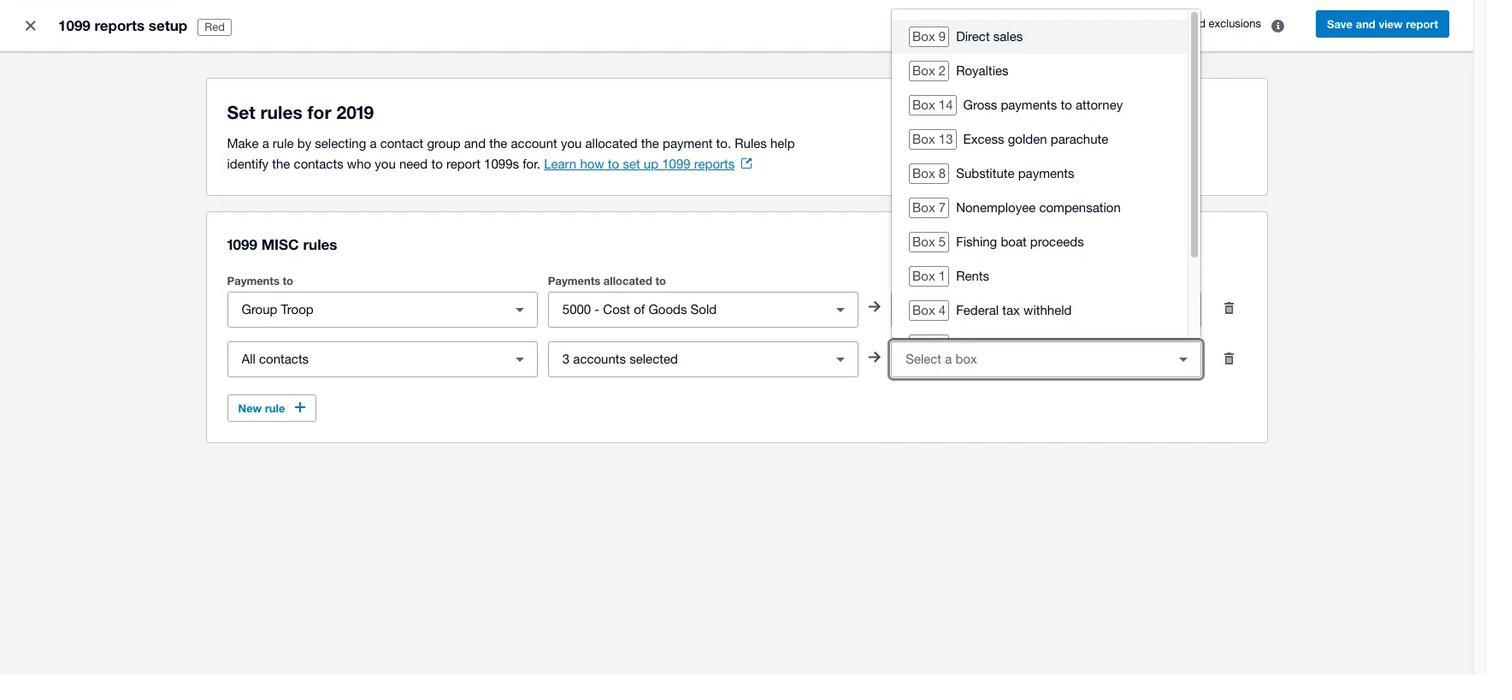 Task type: describe. For each thing, give the bounding box(es) containing it.
1 horizontal spatial and
[[1188, 17, 1206, 30]]

selecting
[[315, 136, 366, 151]]

proceeds
[[1031, 234, 1085, 249]]

0 horizontal spatial the
[[272, 157, 290, 171]]

need
[[399, 157, 428, 171]]

to.
[[717, 136, 732, 151]]

1 horizontal spatial the
[[490, 136, 508, 151]]

Select a contact group field
[[228, 343, 503, 376]]

reset
[[1107, 17, 1135, 30]]

help
[[771, 136, 795, 151]]

by
[[298, 136, 312, 151]]

excess
[[964, 132, 1005, 146]]

attorney
[[1076, 98, 1124, 112]]

box for box 6
[[913, 337, 936, 352]]

box for box 2
[[913, 63, 936, 78]]

4
[[939, 303, 946, 317]]

view
[[1380, 17, 1404, 31]]

6
[[939, 337, 946, 352]]

1 horizontal spatial reports
[[695, 157, 735, 171]]

substitute payments
[[957, 166, 1075, 181]]

fishing
[[957, 234, 998, 249]]

box for box 5
[[913, 234, 936, 249]]

how
[[580, 157, 605, 171]]

contacts
[[294, 157, 344, 171]]

learn
[[544, 157, 577, 171]]

payments allocated to
[[548, 274, 666, 287]]

nonemployee
[[957, 200, 1036, 215]]

and inside 'button'
[[1357, 17, 1376, 31]]

list box containing box 9
[[892, 9, 1189, 441]]

to for learn
[[608, 157, 620, 171]]

box 4
[[913, 303, 946, 317]]

1
[[939, 269, 946, 283]]

for
[[308, 102, 332, 123]]

Select a box field
[[892, 343, 1167, 376]]

and inside make a rule by selecting a contact group and the account you allocated the payment to. rules help identify the contacts who you need to report 1099s for.
[[464, 136, 486, 151]]

rents
[[957, 269, 990, 283]]

payment
[[663, 136, 713, 151]]

new rule
[[238, 401, 285, 415]]

clear overrides and exclusions image
[[1262, 9, 1296, 43]]

expand list image
[[824, 342, 858, 376]]

2 horizontal spatial 1099
[[662, 157, 691, 171]]

report
[[892, 274, 928, 287]]

5
[[939, 234, 946, 249]]

overrides
[[1139, 17, 1184, 30]]

box for box 13
[[913, 132, 936, 146]]

golden
[[1008, 132, 1048, 146]]

delete the rule for payments to the group troop, allocated to 5000 - cost of goods sold, mapped to misc_pre2020 box 13 image
[[1213, 291, 1247, 325]]

new
[[238, 401, 262, 415]]

as
[[931, 274, 943, 287]]

set rules for 2019
[[227, 102, 374, 123]]

fishing boat proceeds
[[957, 234, 1085, 249]]

federal
[[957, 303, 999, 317]]

identify
[[227, 157, 269, 171]]

parachute
[[1051, 132, 1109, 146]]

learn how to set up 1099 reports
[[544, 157, 735, 171]]

9
[[939, 29, 946, 44]]

substitute
[[957, 166, 1015, 181]]

tax
[[1003, 303, 1021, 317]]

contact
[[380, 136, 424, 151]]

rules
[[735, 136, 767, 151]]

box for box 8
[[913, 166, 936, 181]]

exclusions
[[1209, 17, 1262, 30]]

compensation
[[1040, 200, 1121, 215]]

who
[[347, 157, 371, 171]]

box for box 9
[[913, 29, 936, 44]]

new rule button
[[227, 394, 317, 422]]

gross
[[964, 98, 998, 112]]

payments for medical
[[1005, 337, 1062, 352]]

payments for payments to
[[227, 274, 280, 287]]

payments for payments allocated to
[[548, 274, 601, 287]]

14
[[939, 98, 954, 112]]

payments to
[[227, 274, 293, 287]]

direct sales
[[957, 29, 1023, 44]]

learn how to set up 1099 reports link
[[544, 157, 752, 171]]

make
[[227, 136, 259, 151]]

box 2
[[913, 63, 946, 78]]

red
[[205, 21, 225, 33]]

box 14
[[913, 98, 954, 112]]

1099 misc rules
[[227, 235, 337, 253]]

boat
[[1001, 234, 1027, 249]]



Task type: vqa. For each thing, say whether or not it's contained in the screenshot.
your Learn more
no



Task type: locate. For each thing, give the bounding box(es) containing it.
the up 1099s
[[490, 136, 508, 151]]

list box
[[892, 9, 1189, 441]]

0 vertical spatial rules
[[260, 102, 303, 123]]

box left the 7
[[913, 200, 936, 215]]

2 vertical spatial 1099
[[227, 235, 257, 253]]

report as
[[892, 274, 943, 287]]

2 a from the left
[[370, 136, 377, 151]]

box left 5
[[913, 234, 936, 249]]

rules right misc
[[303, 235, 337, 253]]

8
[[939, 166, 946, 181]]

box left 2
[[913, 63, 936, 78]]

0 vertical spatial 1099
[[58, 16, 91, 34]]

reports left setup
[[95, 16, 145, 34]]

1099 for 1099 reports setup
[[58, 16, 91, 34]]

box for box 1
[[913, 269, 936, 283]]

1 vertical spatial report
[[447, 157, 481, 171]]

Payments allocated to field
[[549, 293, 824, 326]]

payments up nonemployee compensation
[[1019, 166, 1075, 181]]

withheld
[[1024, 303, 1072, 317]]

reports
[[95, 16, 145, 34], [695, 157, 735, 171]]

1099 down payment
[[662, 157, 691, 171]]

setup
[[149, 16, 188, 34]]

1099 reports setup
[[58, 16, 188, 34]]

1 horizontal spatial you
[[561, 136, 582, 151]]

to left set
[[608, 157, 620, 171]]

payments up golden
[[1001, 98, 1058, 112]]

box for box 4
[[913, 303, 936, 317]]

payments
[[227, 274, 280, 287], [548, 274, 601, 287]]

a
[[262, 136, 269, 151], [370, 136, 377, 151]]

box 5
[[913, 234, 946, 249]]

13
[[939, 132, 954, 146]]

for.
[[523, 157, 541, 171]]

box 1
[[913, 269, 946, 283]]

1099
[[58, 16, 91, 34], [662, 157, 691, 171], [227, 235, 257, 253]]

report inside save and view report 'button'
[[1407, 17, 1439, 31]]

0 horizontal spatial rules
[[260, 102, 303, 123]]

set
[[227, 102, 255, 123]]

9 box from the top
[[913, 303, 936, 317]]

allocated up "payments allocated to" field
[[604, 274, 653, 287]]

to down group at the left
[[432, 157, 443, 171]]

rules
[[260, 102, 303, 123], [303, 235, 337, 253]]

gross payments to attorney
[[964, 98, 1124, 112]]

delete the incomplete rule, where payments to the all contacts are allocated to 2170 - federal payroll liability, 2200 - sales tax and 2400 - line of credit image
[[1213, 341, 1247, 376]]

and left view
[[1357, 17, 1376, 31]]

expand list of boxes image
[[1167, 342, 1202, 376]]

royalties
[[957, 63, 1009, 78]]

6 box from the top
[[913, 200, 936, 215]]

allocated up "how"
[[586, 136, 638, 151]]

1 box from the top
[[913, 29, 936, 44]]

you
[[561, 136, 582, 151], [375, 157, 396, 171]]

make a rule by selecting a contact group and the account you allocated the payment to. rules help identify the contacts who you need to report 1099s for.
[[227, 136, 795, 171]]

Payments to field
[[228, 293, 503, 326]]

2
[[939, 63, 946, 78]]

0 horizontal spatial reports
[[95, 16, 145, 34]]

group containing box 9
[[892, 9, 1201, 441]]

0 horizontal spatial a
[[262, 136, 269, 151]]

3 box from the top
[[913, 98, 936, 112]]

group
[[892, 9, 1201, 441]]

box left the 4
[[913, 303, 936, 317]]

1 vertical spatial allocated
[[604, 274, 653, 287]]

0 vertical spatial you
[[561, 136, 582, 151]]

group
[[427, 136, 461, 151]]

expand list of contact groups image
[[503, 293, 537, 327]]

federal tax withheld
[[957, 303, 1072, 317]]

rules left the for
[[260, 102, 303, 123]]

rule inside button
[[265, 401, 285, 415]]

Select an account field
[[549, 343, 824, 376]]

set
[[623, 157, 641, 171]]

2 payments from the left
[[548, 274, 601, 287]]

excess golden parachute
[[964, 132, 1109, 146]]

1 vertical spatial you
[[375, 157, 396, 171]]

1 vertical spatial 1099
[[662, 157, 691, 171]]

you right who
[[375, 157, 396, 171]]

payments for substitute
[[1019, 166, 1075, 181]]

up
[[644, 157, 659, 171]]

close rules image
[[14, 9, 48, 43]]

box for box 14
[[913, 98, 936, 112]]

10 box from the top
[[913, 337, 936, 352]]

2 horizontal spatial the
[[641, 136, 660, 151]]

expand list image
[[824, 293, 858, 327]]

report
[[1407, 17, 1439, 31], [447, 157, 481, 171]]

1 vertical spatial rule
[[265, 401, 285, 415]]

medical payments
[[957, 337, 1062, 352]]

box 13
[[913, 132, 954, 146]]

0 horizontal spatial report
[[447, 157, 481, 171]]

7 box from the top
[[913, 234, 936, 249]]

the up the up
[[641, 136, 660, 151]]

medical
[[957, 337, 1002, 352]]

misc
[[261, 235, 299, 253]]

box left 6
[[913, 337, 936, 352]]

to down 1099 misc rules
[[283, 274, 293, 287]]

box
[[913, 29, 936, 44], [913, 63, 936, 78], [913, 98, 936, 112], [913, 132, 936, 146], [913, 166, 936, 181], [913, 200, 936, 215], [913, 234, 936, 249], [913, 269, 936, 283], [913, 303, 936, 317], [913, 337, 936, 352]]

1 payments from the left
[[227, 274, 280, 287]]

1099 left misc
[[227, 235, 257, 253]]

save and view report button
[[1317, 10, 1450, 38]]

0 horizontal spatial you
[[375, 157, 396, 171]]

0 vertical spatial reports
[[95, 16, 145, 34]]

1 horizontal spatial rules
[[303, 235, 337, 253]]

0 vertical spatial rule
[[273, 136, 294, 151]]

rule
[[273, 136, 294, 151], [265, 401, 285, 415]]

1 a from the left
[[262, 136, 269, 151]]

1099 right close rules icon at the left
[[58, 16, 91, 34]]

2 box from the top
[[913, 63, 936, 78]]

payments down report as field
[[1005, 337, 1062, 352]]

reset overrides and exclusions
[[1107, 17, 1262, 30]]

you up learn
[[561, 136, 582, 151]]

the
[[490, 136, 508, 151], [641, 136, 660, 151], [272, 157, 290, 171]]

rule inside make a rule by selecting a contact group and the account you allocated the payment to. rules help identify the contacts who you need to report 1099s for.
[[273, 136, 294, 151]]

reports down to. at left top
[[695, 157, 735, 171]]

report right view
[[1407, 17, 1439, 31]]

1099s
[[484, 157, 519, 171]]

report down group at the left
[[447, 157, 481, 171]]

allocated inside make a rule by selecting a contact group and the account you allocated the payment to. rules help identify the contacts who you need to report 1099s for.
[[586, 136, 638, 151]]

0 horizontal spatial payments
[[227, 274, 280, 287]]

0 vertical spatial report
[[1407, 17, 1439, 31]]

box 9
[[913, 29, 946, 44]]

a right make
[[262, 136, 269, 151]]

to left attorney
[[1061, 98, 1073, 112]]

1 vertical spatial rules
[[303, 235, 337, 253]]

a up who
[[370, 136, 377, 151]]

4 box from the top
[[913, 132, 936, 146]]

to for gross
[[1061, 98, 1073, 112]]

box left 13
[[913, 132, 936, 146]]

1099 for 1099 misc rules
[[227, 235, 257, 253]]

box left 14
[[913, 98, 936, 112]]

expand list of contact groups image
[[503, 342, 537, 376]]

0 horizontal spatial and
[[464, 136, 486, 151]]

box left 1
[[913, 269, 936, 283]]

payments for gross
[[1001, 98, 1058, 112]]

save and view report
[[1328, 17, 1439, 31]]

and right group at the left
[[464, 136, 486, 151]]

1 horizontal spatial a
[[370, 136, 377, 151]]

0 horizontal spatial 1099
[[58, 16, 91, 34]]

sales
[[994, 29, 1023, 44]]

2019
[[337, 102, 374, 123]]

allocated
[[586, 136, 638, 151], [604, 274, 653, 287]]

0 vertical spatial allocated
[[586, 136, 638, 151]]

1 horizontal spatial payments
[[548, 274, 601, 287]]

rule right new
[[265, 401, 285, 415]]

1 vertical spatial reports
[[695, 157, 735, 171]]

box 6
[[913, 337, 946, 352]]

and right overrides
[[1188, 17, 1206, 30]]

payments
[[1001, 98, 1058, 112], [1019, 166, 1075, 181], [1005, 337, 1062, 352]]

box left 8
[[913, 166, 936, 181]]

box 7
[[913, 200, 946, 215]]

box 8
[[913, 166, 946, 181]]

5 box from the top
[[913, 166, 936, 181]]

to inside make a rule by selecting a contact group and the account you allocated the payment to. rules help identify the contacts who you need to report 1099s for.
[[432, 157, 443, 171]]

save
[[1328, 17, 1354, 31]]

0 vertical spatial payments
[[1001, 98, 1058, 112]]

nonemployee compensation
[[957, 200, 1121, 215]]

to up "payments allocated to" field
[[656, 274, 666, 287]]

1 horizontal spatial 1099
[[227, 235, 257, 253]]

box for box 7
[[913, 200, 936, 215]]

box left the 9
[[913, 29, 936, 44]]

Report as field
[[892, 293, 1167, 326]]

1 vertical spatial payments
[[1019, 166, 1075, 181]]

2 horizontal spatial and
[[1357, 17, 1376, 31]]

the right 'identify'
[[272, 157, 290, 171]]

to
[[1061, 98, 1073, 112], [432, 157, 443, 171], [608, 157, 620, 171], [283, 274, 293, 287], [656, 274, 666, 287]]

2 vertical spatial payments
[[1005, 337, 1062, 352]]

direct
[[957, 29, 990, 44]]

report inside make a rule by selecting a contact group and the account you allocated the payment to. rules help identify the contacts who you need to report 1099s for.
[[447, 157, 481, 171]]

to for payments
[[656, 274, 666, 287]]

7
[[939, 200, 946, 215]]

rule left the by on the left of the page
[[273, 136, 294, 151]]

1 horizontal spatial report
[[1407, 17, 1439, 31]]

8 box from the top
[[913, 269, 936, 283]]

and
[[1188, 17, 1206, 30], [1357, 17, 1376, 31], [464, 136, 486, 151]]

account
[[511, 136, 558, 151]]



